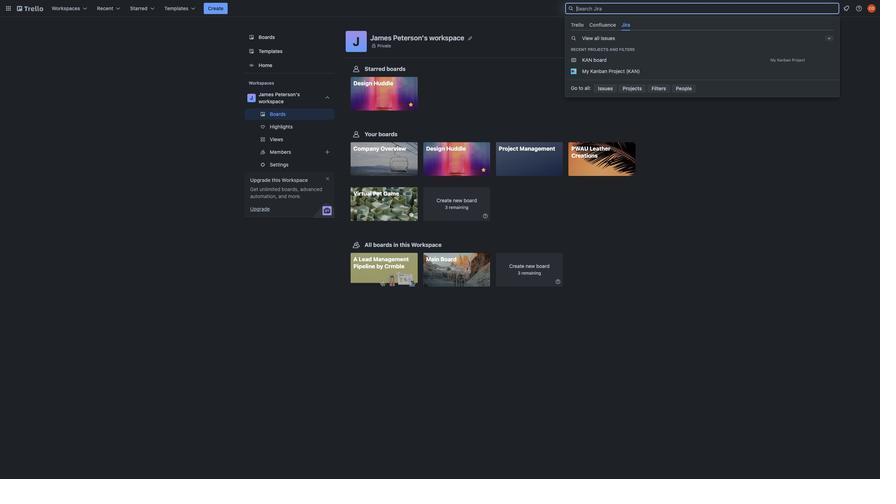 Task type: vqa. For each thing, say whether or not it's contained in the screenshot.
the left Create from template… image
no



Task type: locate. For each thing, give the bounding box(es) containing it.
2 vertical spatial project
[[499, 146, 518, 152]]

get
[[250, 186, 258, 192]]

lead
[[359, 256, 372, 262]]

0 notifications image
[[842, 4, 851, 13]]

1 horizontal spatial create
[[437, 198, 452, 204]]

remaining
[[449, 205, 468, 210], [522, 270, 541, 276]]

workspace up main
[[411, 242, 442, 248]]

1 vertical spatial james peterson's workspace
[[259, 91, 300, 104]]

virtual pet game
[[353, 191, 399, 197]]

1 horizontal spatial new
[[526, 263, 535, 269]]

0 vertical spatial workspace
[[429, 34, 464, 42]]

0 vertical spatial new
[[453, 198, 462, 204]]

2 vertical spatial board
[[536, 263, 550, 269]]

templates inside popup button
[[164, 5, 188, 11]]

1 vertical spatial peterson's
[[275, 91, 300, 97]]

0 horizontal spatial j
[[250, 95, 253, 101]]

design huddle for click to unstar this board. it will be removed from your starred list. icon to the right
[[426, 146, 466, 152]]

0 vertical spatial templates
[[164, 5, 188, 11]]

1 vertical spatial design
[[426, 146, 445, 152]]

0 horizontal spatial new
[[453, 198, 462, 204]]

0 vertical spatial filters
[[619, 47, 635, 52]]

confluence tab
[[587, 19, 619, 31]]

1 horizontal spatial project
[[609, 68, 625, 74]]

pet
[[373, 191, 382, 197]]

3 for sm image
[[445, 205, 448, 210]]

to
[[579, 85, 583, 91]]

james peterson's workspace
[[370, 34, 464, 42], [259, 91, 300, 104]]

0 vertical spatial boards
[[259, 34, 275, 40]]

1 horizontal spatial filters
[[652, 85, 666, 91]]

boards
[[387, 66, 406, 72], [379, 131, 398, 137], [373, 242, 392, 248]]

issues
[[601, 35, 615, 41]]

0 vertical spatial design
[[353, 80, 372, 86]]

boards left in
[[373, 242, 392, 248]]

project inside my kanban project (kan) link
[[609, 68, 625, 74]]

and
[[610, 47, 618, 52], [278, 193, 287, 199]]

1 horizontal spatial huddle
[[446, 146, 466, 152]]

boards for second boards link from the top
[[270, 111, 286, 117]]

0 horizontal spatial templates
[[164, 5, 188, 11]]

james inside james peterson's workspace
[[259, 91, 274, 97]]

trello
[[571, 22, 584, 28]]

1 horizontal spatial this
[[400, 242, 410, 248]]

remaining for sm icon
[[522, 270, 541, 276]]

1 vertical spatial huddle
[[446, 146, 466, 152]]

1 horizontal spatial my
[[771, 58, 776, 62]]

workspace up the boards,
[[282, 177, 308, 183]]

view all issues link
[[565, 33, 839, 44]]

1 horizontal spatial starred
[[365, 66, 385, 72]]

projects down (kan)
[[623, 85, 642, 91]]

projects up kan board
[[588, 47, 609, 52]]

1 boards link from the top
[[245, 31, 334, 44]]

1 horizontal spatial remaining
[[522, 270, 541, 276]]

0 horizontal spatial starred
[[130, 5, 147, 11]]

boards up overview
[[379, 131, 398, 137]]

1 vertical spatial management
[[373, 256, 409, 262]]

private
[[377, 43, 391, 48]]

design
[[353, 80, 372, 86], [426, 146, 445, 152]]

starred inside dropdown button
[[130, 5, 147, 11]]

james down home
[[259, 91, 274, 97]]

1 vertical spatial project
[[609, 68, 625, 74]]

starred boards
[[365, 66, 406, 72]]

0 vertical spatial management
[[520, 146, 555, 152]]

1 vertical spatial my
[[582, 68, 589, 74]]

0 vertical spatial huddle
[[374, 80, 393, 86]]

creations
[[571, 153, 598, 159]]

management
[[520, 146, 555, 152], [373, 256, 409, 262]]

0 horizontal spatial workspaces
[[52, 5, 80, 11]]

0 horizontal spatial my
[[582, 68, 589, 74]]

j down home icon
[[250, 95, 253, 101]]

recent
[[97, 5, 113, 11], [571, 47, 587, 52]]

1 vertical spatial workspaces
[[249, 80, 274, 86]]

create
[[208, 5, 224, 11], [437, 198, 452, 204], [509, 263, 524, 269]]

game
[[383, 191, 399, 197]]

1 horizontal spatial templates
[[259, 48, 283, 54]]

1 horizontal spatial create new board 3 remaining
[[509, 263, 550, 276]]

2 upgrade from the top
[[250, 206, 270, 212]]

upgrade up get
[[250, 177, 271, 183]]

1 vertical spatial create new board 3 remaining
[[509, 263, 550, 276]]

j left the "private"
[[353, 34, 360, 48]]

1 vertical spatial j
[[250, 95, 253, 101]]

highlights
[[270, 124, 293, 130]]

1 horizontal spatial james
[[370, 34, 392, 42]]

j
[[353, 34, 360, 48], [250, 95, 253, 101]]

workspace up highlights
[[259, 98, 284, 104]]

pwau
[[571, 146, 588, 152]]

0 horizontal spatial create
[[208, 5, 224, 11]]

recent inside popup button
[[97, 5, 113, 11]]

1 horizontal spatial click to unstar this board. it will be removed from your starred list. image
[[480, 167, 487, 173]]

1 vertical spatial and
[[278, 193, 287, 199]]

company overview link
[[351, 142, 418, 176]]

3
[[445, 205, 448, 210], [518, 270, 520, 276]]

a lead management pipeline by crmble
[[353, 256, 409, 269]]

and down the boards,
[[278, 193, 287, 199]]

1 vertical spatial create
[[437, 198, 452, 204]]

1 vertical spatial projects
[[623, 85, 642, 91]]

kanban
[[777, 58, 791, 62], [590, 68, 607, 74]]

0 vertical spatial create new board 3 remaining
[[437, 198, 477, 210]]

upgrade down the automation, at the left
[[250, 206, 270, 212]]

home image
[[247, 61, 256, 70]]

0 vertical spatial boards link
[[245, 31, 334, 44]]

filters up (kan)
[[619, 47, 635, 52]]

huddle for the top click to unstar this board. it will be removed from your starred list. icon
[[374, 80, 393, 86]]

1 vertical spatial design huddle link
[[423, 142, 490, 176]]

project
[[792, 58, 805, 62], [609, 68, 625, 74], [499, 146, 518, 152]]

my for my kanban project
[[771, 58, 776, 62]]

templates right starred dropdown button
[[164, 5, 188, 11]]

0 horizontal spatial and
[[278, 193, 287, 199]]

0 horizontal spatial huddle
[[374, 80, 393, 86]]

design huddle link
[[351, 77, 418, 111], [423, 142, 490, 176]]

boards down the "private"
[[387, 66, 406, 72]]

0 vertical spatial recent
[[97, 5, 113, 11]]

1 horizontal spatial design huddle
[[426, 146, 466, 152]]

0 vertical spatial create
[[208, 5, 224, 11]]

0 vertical spatial j
[[353, 34, 360, 48]]

design huddle for the top click to unstar this board. it will be removed from your starred list. icon
[[353, 80, 393, 86]]

create for sm image
[[437, 198, 452, 204]]

1 horizontal spatial kanban
[[777, 58, 791, 62]]

board
[[594, 57, 607, 63], [464, 198, 477, 204], [536, 263, 550, 269]]

1 vertical spatial click to unstar this board. it will be removed from your starred list. image
[[480, 167, 487, 173]]

workspace
[[429, 34, 464, 42], [259, 98, 284, 104]]

Search Jira field
[[565, 3, 839, 14]]

0 vertical spatial upgrade
[[250, 177, 271, 183]]

new
[[453, 198, 462, 204], [526, 263, 535, 269]]

filters left people
[[652, 85, 666, 91]]

home link
[[245, 59, 334, 72]]

filters
[[619, 47, 635, 52], [652, 85, 666, 91]]

main board link
[[423, 253, 490, 287]]

2 vertical spatial create
[[509, 263, 524, 269]]

james
[[370, 34, 392, 42], [259, 91, 274, 97]]

recent for recent
[[97, 5, 113, 11]]

james peterson's workspace up highlights
[[259, 91, 300, 104]]

0 vertical spatial workspaces
[[52, 5, 80, 11]]

templates button
[[160, 3, 200, 14]]

templates up home
[[259, 48, 283, 54]]

1 vertical spatial remaining
[[522, 270, 541, 276]]

there is new activity on this board. image
[[409, 213, 413, 217]]

virtual
[[353, 191, 372, 197]]

1 horizontal spatial design
[[426, 146, 445, 152]]

click to unstar this board. it will be removed from your starred list. image
[[408, 102, 414, 108], [480, 167, 487, 173]]

1 vertical spatial kanban
[[590, 68, 607, 74]]

1 vertical spatial new
[[526, 263, 535, 269]]

boards link
[[245, 31, 334, 44], [245, 109, 334, 120]]

j button
[[346, 31, 367, 52]]

0 horizontal spatial filters
[[619, 47, 635, 52]]

create new board 3 remaining for sm image
[[437, 198, 477, 210]]

boards link up highlights link
[[245, 109, 334, 120]]

boards link up templates link
[[245, 31, 334, 44]]

1 horizontal spatial workspaces
[[249, 80, 274, 86]]

0 horizontal spatial peterson's
[[275, 91, 300, 97]]

1 vertical spatial james
[[259, 91, 274, 97]]

starred right recent popup button
[[130, 5, 147, 11]]

boards up highlights
[[270, 111, 286, 117]]

upgrade for upgrade this workspace get unlimited boards, advanced automation, and more.
[[250, 177, 271, 183]]

this up unlimited
[[272, 177, 281, 183]]

1 horizontal spatial 3
[[518, 270, 520, 276]]

upgrade inside the upgrade this workspace get unlimited boards, advanced automation, and more.
[[250, 177, 271, 183]]

1 horizontal spatial workspace
[[429, 34, 464, 42]]

design huddle
[[353, 80, 393, 86], [426, 146, 466, 152]]

board
[[441, 256, 457, 262]]

workspace down primary element
[[429, 34, 464, 42]]

workspaces
[[52, 5, 80, 11], [249, 80, 274, 86]]

huddle
[[374, 80, 393, 86], [446, 146, 466, 152]]

james peterson's workspace up the "private"
[[370, 34, 464, 42]]

0 horizontal spatial workspace
[[259, 98, 284, 104]]

workspace
[[282, 177, 308, 183], [411, 242, 442, 248]]

1 vertical spatial this
[[400, 242, 410, 248]]

starred
[[130, 5, 147, 11], [365, 66, 385, 72]]

1 vertical spatial boards link
[[245, 109, 334, 120]]

0 vertical spatial starred
[[130, 5, 147, 11]]

1 vertical spatial board
[[464, 198, 477, 204]]

templates
[[164, 5, 188, 11], [259, 48, 283, 54]]

0 vertical spatial board
[[594, 57, 607, 63]]

1 horizontal spatial peterson's
[[393, 34, 428, 42]]

1 upgrade from the top
[[250, 177, 271, 183]]

0 horizontal spatial design huddle link
[[351, 77, 418, 111]]

1 horizontal spatial board
[[536, 263, 550, 269]]

sm image
[[555, 278, 562, 285]]

0 vertical spatial 3
[[445, 205, 448, 210]]

starred down the "private"
[[365, 66, 385, 72]]

primary element
[[0, 0, 880, 17]]

kanban for my kanban project (kan)
[[590, 68, 607, 74]]

your boards
[[365, 131, 398, 137]]

this
[[272, 177, 281, 183], [400, 242, 410, 248]]

0 vertical spatial james
[[370, 34, 392, 42]]

and down issues
[[610, 47, 618, 52]]

boards,
[[282, 186, 299, 192]]

go to all:
[[571, 85, 591, 91]]

1 vertical spatial boards
[[270, 111, 286, 117]]

0 horizontal spatial james
[[259, 91, 274, 97]]

boards
[[259, 34, 275, 40], [270, 111, 286, 117]]

confluence
[[589, 22, 616, 28]]

views
[[270, 136, 283, 142]]

advanced
[[300, 186, 322, 192]]

0 horizontal spatial design huddle
[[353, 80, 393, 86]]

2 vertical spatial boards
[[373, 242, 392, 248]]

boards for starred
[[387, 66, 406, 72]]

0 horizontal spatial 3
[[445, 205, 448, 210]]

peterson's
[[393, 34, 428, 42], [275, 91, 300, 97]]

0 horizontal spatial board
[[464, 198, 477, 204]]

james up the "private"
[[370, 34, 392, 42]]

add image
[[323, 148, 332, 156]]

0 horizontal spatial workspace
[[282, 177, 308, 183]]

tab list containing trello
[[568, 19, 837, 31]]

0 vertical spatial my
[[771, 58, 776, 62]]

tab list
[[568, 19, 837, 31]]

unlimited
[[260, 186, 280, 192]]

trello tab
[[568, 19, 587, 31]]

back to home image
[[17, 3, 43, 14]]

a
[[353, 256, 357, 262]]

workspaces inside popup button
[[52, 5, 80, 11]]

this right in
[[400, 242, 410, 248]]

boards right board icon
[[259, 34, 275, 40]]

2 horizontal spatial create
[[509, 263, 524, 269]]

my
[[771, 58, 776, 62], [582, 68, 589, 74]]

0 horizontal spatial create new board 3 remaining
[[437, 198, 477, 210]]

0 vertical spatial design huddle
[[353, 80, 393, 86]]

1 horizontal spatial management
[[520, 146, 555, 152]]

1 vertical spatial starred
[[365, 66, 385, 72]]

1 horizontal spatial recent
[[571, 47, 587, 52]]

1 vertical spatial upgrade
[[250, 206, 270, 212]]

project management link
[[496, 142, 563, 176]]

1 horizontal spatial j
[[353, 34, 360, 48]]

create new board 3 remaining
[[437, 198, 477, 210], [509, 263, 550, 276]]

upgrade
[[250, 177, 271, 183], [250, 206, 270, 212]]

upgrade button
[[250, 206, 270, 213]]



Task type: describe. For each thing, give the bounding box(es) containing it.
boards for your
[[379, 131, 398, 137]]

peterson's inside james peterson's workspace
[[275, 91, 300, 97]]

1 vertical spatial templates
[[259, 48, 283, 54]]

projects link
[[619, 84, 646, 93]]

home
[[259, 62, 272, 68]]

management inside a lead management pipeline by crmble
[[373, 256, 409, 262]]

my kanban project (kan)
[[582, 68, 640, 74]]

board for sm image
[[464, 198, 477, 204]]

settings link
[[245, 159, 334, 170]]

boards for all
[[373, 242, 392, 248]]

create inside create button
[[208, 5, 224, 11]]

kan
[[582, 57, 592, 63]]

pwau leather creations link
[[569, 142, 636, 176]]

j inside button
[[353, 34, 360, 48]]

workspace inside the upgrade this workspace get unlimited boards, advanced automation, and more.
[[282, 177, 308, 183]]

and inside the upgrade this workspace get unlimited boards, advanced automation, and more.
[[278, 193, 287, 199]]

starred for starred boards
[[365, 66, 385, 72]]

go
[[571, 85, 577, 91]]

views link
[[245, 134, 334, 145]]

issues link
[[594, 84, 617, 93]]

this inside the upgrade this workspace get unlimited boards, advanced automation, and more.
[[272, 177, 281, 183]]

board image
[[247, 33, 256, 41]]

crmble
[[385, 263, 404, 269]]

2 horizontal spatial board
[[594, 57, 607, 63]]

recent projects and filters
[[571, 47, 635, 52]]

main board
[[426, 256, 457, 262]]

my kanban project
[[771, 58, 805, 62]]

board for sm icon
[[536, 263, 550, 269]]

settings
[[270, 162, 289, 168]]

people
[[676, 85, 692, 91]]

1 horizontal spatial projects
[[623, 85, 642, 91]]

create for sm icon
[[509, 263, 524, 269]]

remaining for sm image
[[449, 205, 468, 210]]

huddle for click to unstar this board. it will be removed from your starred list. icon to the right
[[446, 146, 466, 152]]

view all issues image
[[571, 36, 577, 41]]

new for sm image
[[453, 198, 462, 204]]

upgrade this workspace get unlimited boards, advanced automation, and more.
[[250, 177, 322, 199]]

your
[[365, 131, 377, 137]]

recent button
[[93, 3, 124, 14]]

0 vertical spatial design huddle link
[[351, 77, 418, 111]]

kanban for my kanban project
[[777, 58, 791, 62]]

workspaces button
[[47, 3, 91, 14]]

people link
[[672, 84, 696, 93]]

a lead management pipeline by crmble link
[[351, 253, 418, 287]]

view
[[582, 35, 593, 41]]

my for my kanban project (kan)
[[582, 68, 589, 74]]

0 vertical spatial projects
[[588, 47, 609, 52]]

project management
[[499, 146, 555, 152]]

pwau leather creations
[[571, 146, 611, 159]]

leather
[[590, 146, 611, 152]]

2 boards link from the top
[[245, 109, 334, 120]]

in
[[394, 242, 398, 248]]

workspace inside james peterson's workspace
[[259, 98, 284, 104]]

members link
[[245, 147, 334, 158]]

more.
[[288, 193, 301, 199]]

0 vertical spatial and
[[610, 47, 618, 52]]

members
[[270, 149, 291, 155]]

all boards in this workspace
[[365, 242, 442, 248]]

company
[[353, 146, 379, 152]]

design for the design huddle link to the right
[[426, 146, 445, 152]]

starred for starred
[[130, 5, 147, 11]]

filters link
[[648, 84, 670, 93]]

christina overa (christinaovera) image
[[868, 4, 876, 13]]

pipeline
[[353, 263, 375, 269]]

create new board 3 remaining for sm icon
[[509, 263, 550, 276]]

kan board
[[582, 57, 607, 63]]

upgrade for upgrade
[[250, 206, 270, 212]]

all
[[594, 35, 600, 41]]

new for sm icon
[[526, 263, 535, 269]]

1 vertical spatial workspace
[[411, 242, 442, 248]]

3 for sm icon
[[518, 270, 520, 276]]

main
[[426, 256, 439, 262]]

0 horizontal spatial james peterson's workspace
[[259, 91, 300, 104]]

design for the top the design huddle link
[[353, 80, 372, 86]]

project for my kanban project
[[792, 58, 805, 62]]

sm image
[[482, 213, 489, 220]]

view all issues
[[582, 35, 615, 41]]

project for my kanban project (kan)
[[609, 68, 625, 74]]

all:
[[585, 85, 591, 91]]

my kanban project (kan) link
[[565, 66, 839, 77]]

software image
[[571, 69, 577, 74]]

boards for 2nd boards link from the bottom
[[259, 34, 275, 40]]

overview
[[381, 146, 406, 152]]

open information menu image
[[856, 5, 863, 12]]

0 vertical spatial click to unstar this board. it will be removed from your starred list. image
[[408, 102, 414, 108]]

virtual pet game link
[[351, 187, 418, 221]]

issues
[[598, 85, 613, 91]]

search image
[[568, 6, 574, 11]]

templates link
[[245, 45, 334, 58]]

jira tab
[[619, 19, 633, 31]]

project inside project management link
[[499, 146, 518, 152]]

jira
[[622, 22, 630, 28]]

create button
[[204, 3, 228, 14]]

highlights link
[[245, 121, 334, 132]]

(kan)
[[626, 68, 640, 74]]

starred button
[[126, 3, 159, 14]]

all
[[365, 242, 372, 248]]

0 vertical spatial peterson's
[[393, 34, 428, 42]]

1 vertical spatial filters
[[652, 85, 666, 91]]

1 horizontal spatial design huddle link
[[423, 142, 490, 176]]

company overview
[[353, 146, 406, 152]]

automation,
[[250, 193, 277, 199]]

template board image
[[247, 47, 256, 56]]

by
[[377, 263, 383, 269]]

0 vertical spatial james peterson's workspace
[[370, 34, 464, 42]]

recent for recent projects and filters
[[571, 47, 587, 52]]



